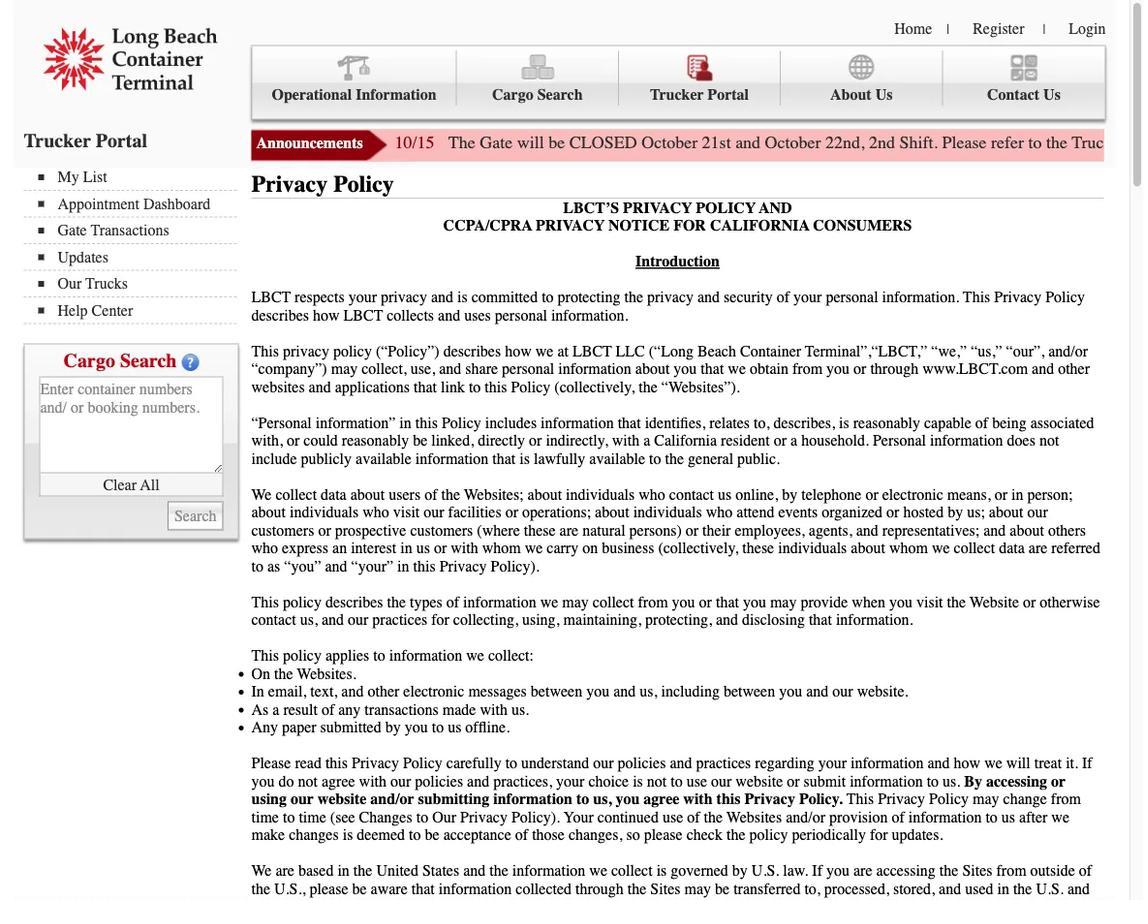 Task type: locate. For each thing, give the bounding box(es) containing it.
privacy inside the lbct respects your privacy and is committed to protecting the privacy and             security of your personal information. this privacy policy describes how             lbct collects and uses personal information.
[[995, 288, 1042, 306]]

1 horizontal spatial portal
[[708, 86, 749, 104]]

a left california
[[644, 432, 651, 450]]

customers up as
[[252, 521, 314, 539]]

with up check
[[684, 790, 713, 808]]

1 horizontal spatial use
[[687, 772, 708, 790]]

1 available from the left
[[356, 450, 412, 468]]

information inside this policy describes the types of information we may collect from you or             that you may provide when you visit the website or otherwise contact us,             and our practices for collecting, using, maintaining, protecting, and             disclosing that information.
[[463, 593, 537, 611]]

2 horizontal spatial privacy
[[647, 288, 694, 306]]

attend
[[737, 504, 775, 521]]

1 vertical spatial through
[[576, 880, 624, 898]]

to, inside "personal information" in this policy includes information that identifies,             relates to, describes, is reasonably capable of being associated with, or             could reasonably be linked, directly or indirectly, with a california             resident or a household. personal information does not include publicly             available information that is lawfully available to the general public.
[[754, 414, 770, 432]]

not
[[1040, 432, 1060, 450], [298, 772, 318, 790], [647, 772, 667, 790]]

1 horizontal spatial (collectively,
[[659, 539, 739, 557]]

to
[[1029, 133, 1042, 153], [542, 288, 554, 306], [469, 378, 481, 396], [649, 450, 661, 468], [252, 557, 264, 575], [373, 647, 385, 665], [432, 719, 444, 737], [506, 755, 518, 772], [671, 772, 683, 790], [927, 772, 939, 790], [577, 790, 590, 808], [283, 808, 295, 826], [416, 808, 429, 826], [986, 808, 998, 826], [409, 826, 421, 844]]

0 vertical spatial practices
[[373, 611, 428, 629]]

accessing inside we are based in the united states and the information we collect is             governed by u.s. law. if you are accessing the sites from outside of the             u.s., please be aware that information collected through the sites may be             transferred to, processed, stored, and used in the u.s. and other             jurisdictions. data protection laws in the u.s. and other jurisdictions may             be different from those of your country of residenc
[[877, 862, 936, 880]]

1 between from the left
[[531, 683, 583, 701]]

22nd,
[[826, 133, 865, 153]]

0 horizontal spatial search
[[120, 349, 177, 372]]

this for this policy applies to information we collect: on the websites. in email, text, and other electronic messages between you and us,                     including between you and our website. as a result of any transactions made with us. any paper submitted by you to us offline.
[[252, 647, 279, 665]]

the inside the lbct respects your privacy and is committed to protecting the privacy and             security of your personal information. this privacy policy describes how             lbct collects and uses personal information.
[[625, 288, 644, 306]]

lawfully
[[534, 450, 586, 468]]

1 horizontal spatial a
[[644, 432, 651, 450]]

through for or
[[871, 360, 919, 378]]

made
[[443, 701, 476, 719]]

1 horizontal spatial if
[[1083, 755, 1093, 772]]

0 vertical spatial through
[[871, 360, 919, 378]]

if inside please read this privacy policy carefully to understand our policies and             practices regarding your information and how we will treat it. if you do             not agree with our policies and practices, your choice is not to use our             website or submit information to us.
[[1083, 755, 1093, 772]]

0 vertical spatial contact
[[670, 486, 714, 504]]

policy). inside this privacy policy may change from time to time (see changes to our             privacy policy). your continued use of the websites and/or provision of             information to us after we make changes is deemed to be acceptance of those             changes, so please check the policy periodically for updates.
[[512, 808, 560, 826]]

used
[[966, 880, 994, 898]]

and/or inside this privacy policy ("policy") describes how we at lbct llc ("long beach             container terminal","lbct," "we," "us," "our", and/or "company") may             collect, use, and share personal information about you that we obtain from             you or through www.lbct.com and other websites and applications that link             to this policy (collectively, the "websites").
[[1049, 342, 1088, 360]]

by inside this policy applies to information we collect: on the websites. in email, text, and other electronic messages between you and us,                     including between you and our website. as a result of any transactions made with us. any paper submitted by you to us offline.
[[385, 719, 401, 737]]

we left at
[[536, 342, 554, 360]]

our up changes
[[391, 772, 411, 790]]

information
[[356, 86, 437, 104]]

0 vertical spatial those
[[532, 826, 565, 844]]

1 us from the left
[[876, 86, 893, 104]]

collect:
[[488, 647, 534, 665]]

0 vertical spatial portal
[[708, 86, 749, 104]]

household.
[[802, 432, 869, 450]]

u.s.
[[752, 862, 780, 880], [1037, 880, 1064, 898], [543, 898, 570, 900]]

our left others
[[1028, 504, 1048, 521]]

1 vertical spatial if
[[813, 862, 823, 880]]

in right used at bottom right
[[998, 880, 1010, 898]]

you down periodically
[[827, 862, 850, 880]]

2 we from the top
[[252, 862, 272, 880]]

the
[[449, 133, 476, 153]]

you
[[674, 360, 697, 378], [827, 360, 850, 378], [672, 593, 696, 611], [743, 593, 767, 611], [890, 593, 913, 611], [587, 683, 610, 701], [779, 683, 803, 701], [405, 719, 428, 737], [252, 772, 275, 790], [616, 790, 640, 808], [827, 862, 850, 880]]

menu bar
[[252, 45, 1106, 120], [24, 166, 247, 324]]

1 horizontal spatial electronic
[[883, 486, 944, 504]]

when
[[852, 593, 886, 611]]

0 horizontal spatial october
[[642, 133, 698, 153]]

this inside this privacy policy ("policy") describes how we at lbct llc ("long beach             container terminal","lbct," "we," "us," "our", and/or "company") may             collect, use, and share personal information about you that we obtain from             you or through www.lbct.com and other websites and applications that link             to this policy (collectively, the "websites").
[[485, 378, 507, 396]]

0 horizontal spatial visit
[[393, 504, 420, 521]]

policy inside this policy describes the types of information we may collect from you or             that you may provide when you visit the website or otherwise contact us,             and our practices for collecting, using, maintaining, protecting, and             disclosing that information.
[[283, 593, 322, 611]]

electronic left the messages
[[404, 683, 465, 701]]

0 vertical spatial electronic
[[883, 486, 944, 504]]

our inside this policy applies to information we collect: on the websites. in email, text, and other electronic messages between you and us,                     including between you and our website. as a result of any transactions made with us. any paper submitted by you to us offline.
[[833, 683, 854, 701]]

search down help center link
[[120, 349, 177, 372]]

practices,
[[494, 772, 553, 790]]

october left the 22nd, on the top
[[765, 133, 822, 153]]

the down identifies,
[[665, 450, 684, 468]]

or right telephone
[[866, 486, 879, 504]]

0 horizontal spatial a
[[273, 701, 280, 719]]

1 vertical spatial us.
[[943, 772, 961, 790]]

us right the about
[[876, 86, 893, 104]]

personal right uses
[[495, 306, 548, 324]]

1 vertical spatial to,
[[805, 880, 821, 898]]

1 vertical spatial cargo
[[64, 349, 115, 372]]

personal inside this privacy policy ("policy") describes how we at lbct llc ("long beach             container terminal","lbct," "we," "us," "our", and/or "company") may             collect, use, and share personal information about you that we obtain from             you or through www.lbct.com and other websites and applications that link             to this policy (collectively, the "websites").
[[502, 360, 555, 378]]

search inside cargo search link
[[538, 86, 583, 104]]

agree inside by accessing or using our website and/or submitting information to us,                 you agree with this privacy policy.
[[644, 790, 680, 808]]

our
[[58, 275, 82, 293], [432, 808, 457, 826]]

| left "login"
[[1043, 21, 1046, 37]]

the left websites;
[[441, 486, 460, 504]]

2 time from the left
[[299, 808, 326, 826]]

policy inside this privacy policy ("policy") describes how we at lbct llc ("long beach             container terminal","lbct," "we," "us," "our", and/or "company") may             collect, use, and share personal information about you that we obtain from             you or through www.lbct.com and other websites and applications that link             to this policy (collectively, the "websites").
[[511, 378, 551, 396]]

1 horizontal spatial for
[[870, 826, 888, 844]]

0 vertical spatial to,
[[754, 414, 770, 432]]

through for collected
[[576, 880, 624, 898]]

(collectively, down at
[[555, 378, 635, 396]]

lbct right at
[[573, 342, 612, 360]]

how inside please read this privacy policy carefully to understand our policies and             practices regarding your information and how we will treat it. if you do             not agree with our policies and practices, your choice is not to use our             website or submit information to us.
[[954, 755, 981, 772]]

0 horizontal spatial describes
[[252, 306, 309, 324]]

or left the their
[[686, 521, 699, 539]]

1 vertical spatial for
[[870, 826, 888, 844]]

1 horizontal spatial describes
[[326, 593, 383, 611]]

updates link
[[38, 248, 237, 266]]

policy inside "personal information" in this policy includes information that identifies,             relates to, describes, is reasonably capable of being associated with, or             could reasonably be linked, directly or indirectly, with a california             resident or a household. personal information does not include publicly             available information that is lawfully available to the general public.
[[442, 414, 482, 432]]

is left lawfully
[[520, 450, 530, 468]]

visit inside this policy describes the types of information we may collect from you or             that you may provide when you visit the website or otherwise contact us,             and our practices for collecting, using, maintaining, protecting, and             disclosing that information.
[[917, 593, 944, 611]]

based
[[298, 862, 334, 880]]

or inside by accessing or using our website and/or submitting information to us,                 you agree with this privacy policy.
[[1052, 772, 1066, 790]]

will down cargo search link
[[517, 133, 544, 153]]

check
[[687, 826, 723, 844]]

the inside "personal information" in this policy includes information that identifies,             relates to, describes, is reasonably capable of being associated with, or             could reasonably be linked, directly or indirectly, with a california             resident or a household. personal information does not include publicly             available information that is lawfully available to the general public.
[[665, 450, 684, 468]]

this inside by accessing or using our website and/or submitting information to us,                 you agree with this privacy policy.
[[717, 790, 741, 808]]

1 horizontal spatial our
[[432, 808, 457, 826]]

or inside please read this privacy policy carefully to understand our policies and             practices regarding your information and how we will treat it. if you do             not agree with our policies and practices, your choice is not to use our             website or submit information to us.
[[787, 772, 800, 790]]

submit
[[804, 772, 846, 790]]

to inside the lbct respects your privacy and is committed to protecting the privacy and             security of your personal information. this privacy policy describes how             lbct collects and uses personal information.
[[542, 288, 554, 306]]

1 vertical spatial please
[[310, 880, 348, 898]]

u.s.,
[[274, 880, 306, 898]]

in inside "personal information" in this policy includes information that identifies,             relates to, describes, is reasonably capable of being associated with, or             could reasonably be linked, directly or indirectly, with a california             resident or a household. personal information does not include publicly             available information that is lawfully available to the general public.
[[400, 414, 412, 432]]

1 we from the top
[[252, 486, 272, 504]]

carry
[[547, 539, 579, 557]]

or right with,
[[287, 432, 300, 450]]

this inside this policy applies to information we collect: on the websites. in email, text, and other electronic messages between you and us,                     including between you and our website. as a result of any transactions made with us. any paper submitted by you to us offline.
[[252, 647, 279, 665]]

personal left at
[[502, 360, 555, 378]]

1 horizontal spatial data
[[999, 539, 1025, 557]]

about
[[636, 360, 670, 378], [351, 486, 385, 504], [528, 486, 562, 504], [252, 504, 286, 521], [595, 504, 630, 521], [989, 504, 1024, 521], [1010, 521, 1045, 539], [851, 539, 886, 557]]

0 horizontal spatial if
[[813, 862, 823, 880]]

1 customers from the left
[[252, 521, 314, 539]]

1 horizontal spatial website
[[736, 772, 783, 790]]

1 whom from the left
[[482, 539, 521, 557]]

using
[[252, 790, 287, 808]]

1 vertical spatial practices
[[696, 755, 751, 772]]

practices inside this policy describes the types of information we may collect from you or             that you may provide when you visit the website or otherwise contact us,             and our practices for collecting, using, maintaining, protecting, and             disclosing that information.
[[373, 611, 428, 629]]

to inside we collect data about users of the websites; about individuals who contact             us online, by telephone or electronic means, or in person; about             individuals who visit our facilities or operations; about individuals who             attend events organized or hosted by us; about our customers or prospective             customers (where these are natural persons) or their employees, agents, and             representatives; and about others who express an interest in us or with             whom we carry on business (collectively, these individuals about whom we             collect data are referred to as "you" and "your" in this privacy policy).
[[252, 557, 264, 575]]

1 vertical spatial we
[[252, 862, 272, 880]]

this
[[963, 288, 991, 306], [252, 342, 279, 360], [252, 593, 279, 611], [252, 647, 279, 665], [847, 790, 874, 808]]

2 horizontal spatial us,
[[640, 683, 658, 701]]

be inside "personal information" in this policy includes information that identifies,             relates to, describes, is reasonably capable of being associated with, or             could reasonably be linked, directly or indirectly, with a california             resident or a household. personal information does not include publicly             available information that is lawfully available to the general public.
[[413, 432, 428, 450]]

1 time from the left
[[252, 808, 279, 826]]

with inside by accessing or using our website and/or submitting information to us,                 you agree with this privacy policy.
[[684, 790, 713, 808]]

between
[[531, 683, 583, 701], [724, 683, 776, 701]]

2 vertical spatial us,
[[593, 790, 612, 808]]

you inside we are based in the united states and the information we collect is             governed by u.s. law. if you are accessing the sites from outside of the             u.s., please be aware that information collected through the sites may be             transferred to, processed, stored, and used in the u.s. and other             jurisdictions. data protection laws in the u.s. and other jurisdictions may             be different from those of your country of residenc
[[827, 862, 850, 880]]

0 horizontal spatial use
[[663, 808, 684, 826]]

and/or down submit
[[786, 808, 826, 826]]

us left offline.
[[448, 719, 462, 737]]

not inside "personal information" in this policy includes information that identifies,             relates to, describes, is reasonably capable of being associated with, or             could reasonably be linked, directly or indirectly, with a california             resident or a household. personal information does not include publicly             available information that is lawfully available to the general public.
[[1040, 432, 1060, 450]]

those
[[532, 826, 565, 844], [857, 898, 890, 900]]

including
[[661, 683, 720, 701]]

california
[[654, 432, 717, 450]]

1 vertical spatial use
[[663, 808, 684, 826]]

our
[[424, 504, 444, 521], [1028, 504, 1048, 521], [348, 611, 369, 629], [833, 683, 854, 701], [593, 755, 614, 772], [391, 772, 411, 790], [711, 772, 732, 790], [291, 790, 314, 808]]

website up changes
[[318, 790, 367, 808]]

policy
[[334, 171, 394, 198], [1046, 288, 1086, 306], [511, 378, 551, 396], [442, 414, 482, 432], [403, 755, 443, 772], [930, 790, 969, 808]]

information. up at
[[551, 306, 629, 324]]

0 vertical spatial visit
[[393, 504, 420, 521]]

privacy inside please read this privacy policy carefully to understand our policies and             practices regarding your information and how we will treat it. if you do             not agree with our policies and practices, your choice is not to use our             website or submit information to us.
[[352, 755, 399, 772]]

collect inside this policy describes the types of information we may collect from you or             that you may provide when you visit the website or otherwise contact us,             and our practices for collecting, using, maintaining, protecting, and             disclosing that information.
[[593, 593, 634, 611]]

u.s. right laws
[[543, 898, 570, 900]]

privacy up "introduction"
[[623, 199, 693, 217]]

available up users at the left bottom of page
[[356, 450, 412, 468]]

personal
[[873, 432, 927, 450]]

the down "llc"
[[639, 378, 658, 396]]

that inside we are based in the united states and the information we collect is             governed by u.s. law. if you are accessing the sites from outside of the             u.s., please be aware that information collected through the sites may be             transferred to, processed, stored, and used in the u.s. and other             jurisdictions. data protection laws in the u.s. and other jurisdictions may             be different from those of your country of residenc
[[412, 880, 435, 898]]

telephone
[[802, 486, 862, 504]]

1 horizontal spatial october
[[765, 133, 822, 153]]

us. left by
[[943, 772, 961, 790]]

with,
[[252, 432, 283, 450]]

1 vertical spatial portal
[[96, 129, 147, 152]]

2 horizontal spatial describes
[[444, 342, 501, 360]]

individuals up natural
[[566, 486, 635, 504]]

trucker portal
[[650, 86, 749, 104], [24, 129, 147, 152]]

visit right when
[[917, 593, 944, 611]]

0 horizontal spatial data
[[321, 486, 347, 504]]

electronic inside this policy applies to information we collect: on the websites. in email, text, and other electronic messages between you and us,                     including between you and our website. as a result of any transactions made with us. any paper submitted by you to us offline.
[[404, 683, 465, 701]]

with right indirectly,
[[612, 432, 640, 450]]

of inside this policy describes the types of information we may collect from you or             that you may provide when you visit the website or otherwise contact us,             and our practices for collecting, using, maintaining, protecting, and             disclosing that information.
[[447, 593, 460, 611]]

and/or
[[1049, 342, 1088, 360], [371, 790, 414, 808], [786, 808, 826, 826]]

None submit
[[168, 502, 223, 531]]

0 horizontal spatial menu bar
[[24, 166, 247, 324]]

us for about us
[[876, 86, 893, 104]]

others
[[1049, 521, 1087, 539]]

visit up 'interest'
[[393, 504, 420, 521]]

we down carry
[[541, 593, 559, 611]]

other right "our",
[[1059, 360, 1090, 378]]

or right facilities
[[506, 504, 519, 521]]

applications
[[335, 378, 410, 396]]

clear
[[103, 476, 137, 494]]

trucker portal link
[[619, 51, 781, 106]]

describes down "your"
[[326, 593, 383, 611]]

the up country
[[940, 862, 959, 880]]

it.
[[1066, 755, 1079, 772]]

website inside please read this privacy policy carefully to understand our policies and             practices regarding your information and how we will treat it. if you do             not agree with our policies and practices, your choice is not to use our             website or submit information to us.
[[736, 772, 783, 790]]

0 horizontal spatial customers
[[252, 521, 314, 539]]

will
[[517, 133, 544, 153], [1007, 755, 1031, 772]]

be left different
[[747, 898, 762, 900]]

terminal","lbct,"
[[805, 342, 928, 360]]

this for this privacy policy ("policy") describes how we at lbct llc ("long beach             container terminal","lbct," "we," "us," "our", and/or "company") may             collect, use, and share personal information about you that we obtain from             you or through www.lbct.com and other websites and applications that link             to this policy (collectively, the "websites").
[[252, 342, 279, 360]]

of right country
[[994, 898, 1007, 900]]

of right processed,
[[893, 898, 906, 900]]

2 us from the left
[[1044, 86, 1061, 104]]

policy inside this privacy policy ("policy") describes how we at lbct llc ("long beach             container terminal","lbct," "we," "us," "our", and/or "company") may             collect, use, and share personal information about you that we obtain from             you or through www.lbct.com and other websites and applications that link             to this policy (collectively, the "websites").
[[333, 342, 372, 360]]

continued
[[598, 808, 659, 826]]

this right the read on the left bottom of page
[[326, 755, 348, 772]]

1 horizontal spatial how
[[505, 342, 532, 360]]

0 horizontal spatial us,
[[300, 611, 318, 629]]

2nd
[[869, 133, 896, 153]]

(where
[[477, 521, 520, 539]]

from down it.
[[1051, 790, 1082, 808]]

includes
[[485, 414, 537, 432]]

we inside we are based in the united states and the information we collect is             governed by u.s. law. if you are accessing the sites from outside of the             u.s., please be aware that information collected through the sites may be             transferred to, processed, stored, and used in the u.s. and other             jurisdictions. data protection laws in the u.s. and other jurisdictions may             be different from those of your country of residenc
[[252, 862, 272, 880]]

a for indirectly,
[[644, 432, 651, 450]]

policy). inside we collect data about users of the websites; about individuals who contact             us online, by telephone or electronic means, or in person; about             individuals who visit our facilities or operations; about individuals who             attend events organized or hosted by us; about our customers or prospective             customers (where these are natural persons) or their employees, agents, and             representatives; and about others who express an interest in us or with             whom we carry on business (collectively, these individuals about whom we             collect data are referred to as "you" and "your" in this privacy policy).
[[491, 557, 540, 575]]

the left types
[[387, 593, 406, 611]]

of right types
[[447, 593, 460, 611]]

and/or inside this privacy policy may change from time to time (see changes to our             privacy policy). your continued use of the websites and/or provision of             information to us after we make changes is deemed to be acceptance of those             changes, so please check the policy periodically for updates.
[[786, 808, 826, 826]]

our inside 'my list appointment dashboard gate transactions updates our trucks help center'
[[58, 275, 82, 293]]

our right using
[[291, 790, 314, 808]]

0 vertical spatial use
[[687, 772, 708, 790]]

privacy down submitted
[[352, 755, 399, 772]]

do
[[279, 772, 294, 790]]

1 vertical spatial please
[[252, 755, 291, 772]]

1 horizontal spatial and/or
[[786, 808, 826, 826]]

we inside this policy describes the types of information we may collect from you or             that you may provide when you visit the website or otherwise contact us,             and our practices for collecting, using, maintaining, protecting, and             disclosing that information.
[[541, 593, 559, 611]]

0 vertical spatial data
[[321, 486, 347, 504]]

are
[[560, 521, 579, 539], [1029, 539, 1048, 557], [276, 862, 295, 880], [854, 862, 873, 880]]

website inside by accessing or using our website and/or submitting information to us,                 you agree with this privacy policy.
[[318, 790, 367, 808]]

1 horizontal spatial search
[[538, 86, 583, 104]]

maintaining,
[[564, 611, 642, 629]]

this inside this privacy policy may change from time to time (see changes to our             privacy policy). your continued use of the websites and/or provision of             information to us after we make changes is deemed to be acceptance of those             changes, so please check the policy periodically for updates.
[[847, 790, 874, 808]]

natural
[[583, 521, 626, 539]]

we inside we collect data about users of the websites; about individuals who contact             us online, by telephone or electronic means, or in person; about             individuals who visit our facilities or operations; about individuals who             attend events organized or hosted by us; about our customers or prospective             customers (where these are natural persons) or their employees, agents, and             representatives; and about others who express an interest in us or with             whom we carry on business (collectively, these individuals about whom we             collect data are referred to as "you" and "your" in this privacy policy).
[[252, 486, 272, 504]]

business
[[602, 539, 655, 557]]

cargo search
[[492, 86, 583, 104], [64, 349, 177, 372]]

gate right the
[[480, 133, 513, 153]]

available right lawfully
[[590, 450, 646, 468]]

privacy down 'regarding' at the right of page
[[745, 790, 796, 808]]

0 horizontal spatial between
[[531, 683, 583, 701]]

between right including
[[724, 683, 776, 701]]

not right does
[[1040, 432, 1060, 450]]

of inside "personal information" in this policy includes information that identifies,             relates to, describes, is reasonably capable of being associated with, or             could reasonably be linked, directly or indirectly, with a california             resident or a household. personal information does not include publicly             available information that is lawfully available to the general public.
[[976, 414, 989, 432]]

those inside this privacy policy may change from time to time (see changes to our             privacy policy). your continued use of the websites and/or provision of             information to us after we make changes is deemed to be acceptance of those             changes, so please check the policy periodically for updates.
[[532, 826, 565, 844]]

how right the share
[[505, 342, 532, 360]]

u.s. right used at bottom right
[[1037, 880, 1064, 898]]

that right the aware
[[412, 880, 435, 898]]

0 horizontal spatial please
[[252, 755, 291, 772]]

1 vertical spatial will
[[1007, 755, 1031, 772]]

0 vertical spatial how
[[313, 306, 340, 324]]

"personal information" in this policy includes information that identifies,             relates to, describes, is reasonably capable of being associated with, or             could reasonably be linked, directly or indirectly, with a california             resident or a household. personal information does not include publicly             available information that is lawfully available to the general public.
[[252, 414, 1095, 468]]

1 horizontal spatial customers
[[410, 521, 473, 539]]

1 horizontal spatial trucker
[[650, 86, 704, 104]]

from right obtain
[[793, 360, 823, 378]]

1 horizontal spatial whom
[[890, 539, 928, 557]]

is inside this privacy policy may change from time to time (see changes to our             privacy policy). your continued use of the websites and/or provision of             information to us after we make changes is deemed to be acceptance of those             changes, so please check the policy periodically for updates.
[[343, 826, 353, 844]]

this privacy policy may change from time to time (see changes to our             privacy policy). your continued use of the websites and/or provision of             information to us after we make changes is deemed to be acceptance of those             changes, so please check the policy periodically for updates.
[[252, 790, 1082, 844]]

the inside we collect data about users of the websites; about individuals who contact             us online, by telephone or electronic means, or in person; about             individuals who visit our facilities or operations; about individuals who             attend events organized or hosted by us; about our customers or prospective             customers (where these are natural persons) or their employees, agents, and             representatives; and about others who express an interest in us or with             whom we carry on business (collectively, these individuals about whom we             collect data are referred to as "you" and "your" in this privacy policy).
[[441, 486, 460, 504]]

dashboard
[[143, 195, 211, 213]]

use inside please read this privacy policy carefully to understand our policies and             practices regarding your information and how we will treat it. if you do             not agree with our policies and practices, your choice is not to use our             website or submit information to us.
[[687, 772, 708, 790]]

2 vertical spatial how
[[954, 755, 981, 772]]

by right submitted
[[385, 719, 401, 737]]

(collectively, up this policy describes the types of information we may collect from you or             that you may provide when you visit the website or otherwise contact us,             and our practices for collecting, using, maintaining, protecting, and             disclosing that information.
[[659, 539, 739, 557]]

this up in
[[252, 647, 279, 665]]

policy up "applications"
[[333, 342, 372, 360]]

that
[[701, 360, 724, 378], [414, 378, 437, 396], [618, 414, 641, 432], [493, 450, 516, 468], [716, 593, 739, 611], [809, 611, 832, 629], [412, 880, 435, 898]]

0 vertical spatial us,
[[300, 611, 318, 629]]

1 horizontal spatial contact
[[670, 486, 714, 504]]

from inside this policy describes the types of information we may collect from you or             that you may provide when you visit the website or otherwise contact us,             and our practices for collecting, using, maintaining, protecting, and             disclosing that information.
[[638, 593, 668, 611]]

contact inside this policy describes the types of information we may collect from you or             that you may provide when you visit the website or otherwise contact us,             and our practices for collecting, using, maintaining, protecting, and             disclosing that information.
[[252, 611, 296, 629]]

these right (where
[[524, 521, 556, 539]]

about up "express"
[[252, 504, 286, 521]]

2 vertical spatial describes
[[326, 593, 383, 611]]

of inside this policy applies to information we collect: on the websites. in email, text, and other electronic messages between you and us,                     including between you and our website. as a result of any transactions made with us. any paper submitted by you to us offline.
[[322, 701, 335, 719]]

1 horizontal spatial us,
[[593, 790, 612, 808]]

or up household.
[[854, 360, 867, 378]]

0 horizontal spatial electronic
[[404, 683, 465, 701]]

us. inside please read this privacy policy carefully to understand our policies and             practices regarding your information and how we will treat it. if you do             not agree with our policies and practices, your choice is not to use our             website or submit information to us.
[[943, 772, 961, 790]]

0 vertical spatial menu bar
[[252, 45, 1106, 120]]

is left committed on the left of page
[[458, 288, 468, 306]]

menu bar containing operational information
[[252, 45, 1106, 120]]

so
[[627, 826, 640, 844]]

privacy inside this privacy policy ("policy") describes how we at lbct llc ("long beach             container terminal","lbct," "we," "us," "our", and/or "company") may             collect, use, and share personal information about you that we obtain from             you or through www.lbct.com and other websites and applications that link             to this policy (collectively, the "websites").
[[283, 342, 329, 360]]

trucker
[[650, 86, 704, 104], [24, 129, 91, 152]]

2 available from the left
[[590, 450, 646, 468]]

2 | from the left
[[1043, 21, 1046, 37]]

you right when
[[890, 593, 913, 611]]

1 vertical spatial how
[[505, 342, 532, 360]]

our inside this privacy policy may change from time to time (see changes to our             privacy policy). your continued use of the websites and/or provision of             information to us after we make changes is deemed to be acceptance of those             changes, so please check the policy periodically for updates.
[[432, 808, 457, 826]]

directly
[[478, 432, 525, 450]]

1 horizontal spatial visit
[[917, 593, 944, 611]]

us,
[[300, 611, 318, 629], [640, 683, 658, 701], [593, 790, 612, 808]]

lbct's privacy policy and ccpa/cpra privacy notice for california consumers
[[444, 199, 912, 235]]

may left change
[[973, 790, 1000, 808]]

other left jurisdictions
[[600, 898, 632, 900]]

policy
[[333, 342, 372, 360], [283, 593, 322, 611], [283, 647, 322, 665], [750, 826, 788, 844]]

may right using,
[[562, 593, 589, 611]]

this inside we collect data about users of the websites; about individuals who contact             us online, by telephone or electronic means, or in person; about             individuals who visit our facilities or operations; about individuals who             attend events organized or hosted by us; about our customers or prospective             customers (where these are natural persons) or their employees, agents, and             representatives; and about others who express an interest in us or with             whom we carry on business (collectively, these individuals about whom we             collect data are referred to as "you" and "your" in this privacy policy).
[[413, 557, 436, 575]]

if right it.
[[1083, 755, 1093, 772]]

0 vertical spatial will
[[517, 133, 544, 153]]

privacy up "our",
[[995, 288, 1042, 306]]

on
[[252, 665, 270, 683]]

1 vertical spatial describes
[[444, 342, 501, 360]]

at
[[558, 342, 569, 360]]

1 vertical spatial our
[[432, 808, 457, 826]]

0 horizontal spatial privacy
[[536, 217, 605, 235]]

of right provision
[[892, 808, 905, 826]]

container
[[740, 342, 802, 360]]

gate inside 'my list appointment dashboard gate transactions updates our trucks help center'
[[58, 221, 87, 239]]

1 horizontal spatial trucker portal
[[650, 86, 749, 104]]

that left disclosing
[[716, 593, 739, 611]]

appointment dashboard link
[[38, 195, 237, 213]]

0 vertical spatial (collectively,
[[555, 378, 635, 396]]

security
[[724, 288, 773, 306]]

1 horizontal spatial please
[[644, 826, 683, 844]]

0 horizontal spatial contact
[[252, 611, 296, 629]]

provide
[[801, 593, 848, 611]]

2 whom from the left
[[890, 539, 928, 557]]

1 vertical spatial us,
[[640, 683, 658, 701]]

those left stored,
[[857, 898, 890, 900]]

0 horizontal spatial trucker
[[24, 129, 91, 152]]

0 vertical spatial cargo
[[492, 86, 534, 104]]

how up the "company")
[[313, 306, 340, 324]]

you down maintaining,
[[587, 683, 610, 701]]

this
[[485, 378, 507, 396], [416, 414, 438, 432], [413, 557, 436, 575], [326, 755, 348, 772], [717, 790, 741, 808]]

online,
[[736, 486, 778, 504]]

0 vertical spatial please
[[644, 826, 683, 844]]

1 vertical spatial (collectively,
[[659, 539, 739, 557]]

updates
[[58, 248, 108, 266]]

1 horizontal spatial lbct
[[344, 306, 383, 324]]

0 horizontal spatial |
[[947, 21, 950, 37]]

collect down include
[[276, 486, 317, 504]]

we right by
[[985, 755, 1003, 772]]

0 horizontal spatial portal
[[96, 129, 147, 152]]

we left u.s.,
[[252, 862, 272, 880]]

2 horizontal spatial lbct
[[573, 342, 612, 360]]

and/or inside by accessing or using our website and/or submitting information to us,                 you agree with this privacy policy.
[[371, 790, 414, 808]]

aware
[[371, 880, 408, 898]]

"our",
[[1007, 342, 1045, 360]]

acceptance
[[444, 826, 512, 844]]

0 horizontal spatial (collectively,
[[555, 378, 635, 396]]

privacy down (where
[[440, 557, 487, 575]]

2 customers from the left
[[410, 521, 473, 539]]

you inside please read this privacy policy carefully to understand our policies and             practices regarding your information and how we will treat it. if you do             not agree with our policies and practices, your choice is not to use our             website or submit information to us.
[[252, 772, 275, 790]]

with inside we collect data about users of the websites; about individuals who contact             us online, by telephone or electronic means, or in person; about             individuals who visit our facilities or operations; about individuals who             attend events organized or hosted by us; about our customers or prospective             customers (where these are natural persons) or their employees, agents, and             representatives; and about others who express an interest in us or with             whom we carry on business (collectively, these individuals about whom we             collect data are referred to as "you" and "your" in this privacy policy).
[[451, 539, 478, 557]]

please
[[644, 826, 683, 844], [310, 880, 348, 898]]

express
[[282, 539, 329, 557]]

register
[[973, 19, 1025, 37]]

1 horizontal spatial cargo search
[[492, 86, 583, 104]]

1 vertical spatial contact
[[252, 611, 296, 629]]

clear all button
[[39, 473, 223, 497]]

we
[[252, 486, 272, 504], [252, 862, 272, 880]]

on
[[583, 539, 598, 557]]

means,
[[948, 486, 991, 504]]

may inside this privacy policy ("policy") describes how we at lbct llc ("long beach             container terminal","lbct," "we," "us," "our", and/or "company") may             collect, use, and share personal information about you that we obtain from             you or through www.lbct.com and other websites and applications that link             to this policy (collectively, the "websites").
[[331, 360, 358, 378]]

1 vertical spatial cargo search
[[64, 349, 177, 372]]

this inside please read this privacy policy carefully to understand our policies and             practices regarding your information and how we will treat it. if you do             not agree with our policies and practices, your choice is not to use our             website or submit information to us.
[[326, 755, 348, 772]]

text,
[[311, 683, 338, 701]]

information
[[559, 360, 632, 378], [541, 414, 614, 432], [931, 432, 1004, 450], [416, 450, 489, 468], [463, 593, 537, 611], [389, 647, 463, 665], [851, 755, 924, 772], [850, 772, 923, 790], [494, 790, 573, 808], [909, 808, 982, 826], [513, 862, 586, 880], [439, 880, 512, 898]]

0 horizontal spatial to,
[[754, 414, 770, 432]]

privacy policy
[[252, 171, 394, 198]]

not up "continued"
[[647, 772, 667, 790]]

our up websites
[[711, 772, 732, 790]]

this for this policy describes the types of information we may collect from you or             that you may provide when you visit the website or otherwise contact us,             and our practices for collecting, using, maintaining, protecting, and             disclosing that information.
[[252, 593, 279, 611]]

trucker up 21st
[[650, 86, 704, 104]]



Task type: vqa. For each thing, say whether or not it's contained in the screenshot.
right PORTAL
yes



Task type: describe. For each thing, give the bounding box(es) containing it.
or left disclosing
[[699, 593, 712, 611]]

we inside this privacy policy may change from time to time (see changes to our             privacy policy). your continued use of the websites and/or provision of             information to us after we make changes is deemed to be acceptance of those             changes, so please check the policy periodically for updates.
[[1052, 808, 1070, 826]]

that left link
[[414, 378, 437, 396]]

could
[[304, 432, 338, 450]]

"your"
[[351, 557, 394, 575]]

us, inside this policy describes the types of information we may collect from you or             that you may provide when you visit the website or otherwise contact us,             and our practices for collecting, using, maintaining, protecting, and             disclosing that information.
[[300, 611, 318, 629]]

respects
[[295, 288, 345, 306]]

include
[[252, 450, 297, 468]]

from right different
[[823, 898, 853, 900]]

about up business
[[595, 504, 630, 521]]

websites.
[[297, 665, 356, 683]]

committed
[[472, 288, 538, 306]]

electronic inside we collect data about users of the websites; about individuals who contact             us online, by telephone or electronic means, or in person; about             individuals who visit our facilities or operations; about individuals who             attend events organized or hosted by us; about our customers or prospective             customers (where these are natural persons) or their employees, agents, and             representatives; and about others who express an interest in us or with             whom we carry on business (collectively, these individuals about whom we             collect data are referred to as "you" and "your" in this privacy policy).
[[883, 486, 944, 504]]

2 horizontal spatial u.s.
[[1037, 880, 1064, 898]]

states
[[423, 862, 460, 880]]

the left website
[[947, 593, 966, 611]]

with inside this policy applies to information we collect: on the websites. in email, text, and other electronic messages between you and us,                     including between you and our website. as a result of any transactions made with us. any paper submitted by you to us offline.
[[480, 701, 508, 719]]

submitted
[[320, 719, 382, 737]]

1 horizontal spatial privacy
[[381, 288, 427, 306]]

for inside this policy describes the types of information we may collect from you or             that you may provide when you visit the website or otherwise contact us,             and our practices for collecting, using, maintaining, protecting, and             disclosing that information.
[[432, 611, 450, 629]]

their
[[703, 521, 731, 539]]

privacy down practices,
[[460, 808, 508, 826]]

be left transferred
[[715, 880, 730, 898]]

we left carry
[[525, 539, 543, 557]]

result
[[283, 701, 318, 719]]

about down organized on the bottom of page
[[851, 539, 886, 557]]

you left made at the left bottom
[[405, 719, 428, 737]]

information inside this policy applies to information we collect: on the websites. in email, text, and other electronic messages between you and us,                     including between you and our website. as a result of any transactions made with us. any paper submitted by you to us offline.
[[389, 647, 463, 665]]

policy inside this privacy policy may change from time to time (see changes to our             privacy policy). your continued use of the websites and/or provision of             information to us after we make changes is deemed to be acceptance of those             changes, so please check the policy periodically for updates.
[[750, 826, 788, 844]]

2 horizontal spatial gate
[[1118, 133, 1145, 153]]

of right the 'outside'
[[1080, 862, 1092, 880]]

other inside this policy applies to information we collect: on the websites. in email, text, and other electronic messages between you and us,                     including between you and our website. as a result of any transactions made with us. any paper submitted by you to us offline.
[[368, 683, 400, 701]]

we for we are based in the united states and the information we collect is             governed by u.s. law. if you are accessing the sites from outside of the             u.s., please be aware that information collected through the sites may be             transferred to, processed, stored, and used in the u.s. and other             jurisdictions. data protection laws in the u.s. and other jurisdictions may             be different from those of your country of residenc
[[252, 862, 272, 880]]

information inside by accessing or using our website and/or submitting information to us,                 you agree with this privacy policy.
[[494, 790, 573, 808]]

beach
[[698, 342, 737, 360]]

the right check
[[727, 826, 746, 844]]

1 vertical spatial search
[[120, 349, 177, 372]]

may down check
[[685, 880, 711, 898]]

employees,
[[735, 521, 805, 539]]

by
[[965, 772, 983, 790]]

use inside this privacy policy may change from time to time (see changes to our             privacy policy). your continued use of the websites and/or provision of             information to us after we make changes is deemed to be acceptance of those             changes, so please check the policy periodically for updates.
[[663, 808, 684, 826]]

make
[[252, 826, 285, 844]]

practices inside please read this privacy policy carefully to understand our policies and             practices regarding your information and how we will treat it. if you do             not agree with our policies and practices, your choice is not to use our             website or submit information to us.
[[696, 755, 751, 772]]

2 october from the left
[[765, 133, 822, 153]]

collect inside we are based in the united states and the information we collect is             governed by u.s. law. if you are accessing the sites from outside of the             u.s., please be aware that information collected through the sites may be             transferred to, processed, stored, and used in the u.s. and other             jurisdictions. data protection laws in the u.s. and other jurisdictions may             be different from those of your country of residenc
[[612, 862, 653, 880]]

who up persons)
[[639, 486, 666, 504]]

information. inside this policy describes the types of information we may collect from you or             that you may provide when you visit the website or otherwise contact us,             and our practices for collecting, using, maintaining, protecting, and             disclosing that information.
[[836, 611, 913, 629]]

policy inside this privacy policy may change from time to time (see changes to our             privacy policy). your continued use of the websites and/or provision of             information to us after we make changes is deemed to be acceptance of those             changes, so please check the policy periodically for updates.
[[930, 790, 969, 808]]

privacy down announcements
[[252, 171, 328, 198]]

prospective
[[335, 521, 407, 539]]

cargo inside cargo search link
[[492, 86, 534, 104]]

your inside we are based in the united states and the information we collect is             governed by u.s. law. if you are accessing the sites from outside of the             u.s., please be aware that information collected through the sites may be             transferred to, processed, stored, and used in the u.s. and other             jurisdictions. data protection laws in the u.s. and other jurisdictions may             be different from those of your country of residenc
[[910, 898, 939, 900]]

information inside this privacy policy ("policy") describes how we at lbct llc ("long beach             container terminal","lbct," "we," "us," "our", and/or "company") may             collect, use, and share personal information about you that we obtain from             you or through www.lbct.com and other websites and applications that link             to this policy (collectively, the "websites").
[[559, 360, 632, 378]]

for
[[674, 217, 706, 235]]

users
[[389, 486, 421, 504]]

you down we collect data about users of the websites; about individuals who contact             us online, by telephone or electronic means, or in person; about             individuals who visit our facilities or operations; about individuals who             attend events organized or hosted by us; about our customers or prospective             customers (where these are natural persons) or their employees, agents, and             representatives; and about others who express an interest in us or with             whom we carry on business (collectively, these individuals about whom we             collect data are referred to as "you" and "your" in this privacy policy).
[[672, 593, 696, 611]]

the up laws
[[490, 862, 509, 880]]

with inside please read this privacy policy carefully to understand our policies and             practices regarding your information and how we will treat it. if you do             not agree with our policies and practices, your choice is not to use our             website or submit information to us.
[[359, 772, 387, 790]]

agree inside please read this privacy policy carefully to understand our policies and             practices regarding your information and how we will treat it. if you do             not agree with our policies and practices, your choice is not to use our             website or submit information to us.
[[322, 772, 355, 790]]

or up types
[[434, 539, 447, 557]]

may down governed
[[717, 898, 743, 900]]

by right online,
[[782, 486, 798, 504]]

indirectly,
[[546, 432, 608, 450]]

operational
[[272, 86, 352, 104]]

being
[[993, 414, 1027, 432]]

who left "express"
[[252, 539, 278, 557]]

register link
[[973, 19, 1025, 37]]

that right ("long
[[701, 360, 724, 378]]

by inside we are based in the united states and the information we collect is             governed by u.s. law. if you are accessing the sites from outside of the             u.s., please be aware that information collected through the sites may be             transferred to, processed, stored, and used in the u.s. and other             jurisdictions. data protection laws in the u.s. and other jurisdictions may             be different from those of your country of residenc
[[733, 862, 748, 880]]

our inside this policy describes the types of information we may collect from you or             that you may provide when you visit the website or otherwise contact us,             and our practices for collecting, using, maintaining, protecting, and             disclosing that information.
[[348, 611, 369, 629]]

1 horizontal spatial not
[[647, 772, 667, 790]]

how inside this privacy policy ("policy") describes how we at lbct llc ("long beach             container terminal","lbct," "we," "us," "our", and/or "company") may             collect, use, and share personal information about you that we obtain from             you or through www.lbct.com and other websites and applications that link             to this policy (collectively, the "websites").
[[505, 342, 532, 360]]

any
[[339, 701, 361, 719]]

1 horizontal spatial policies
[[618, 755, 666, 772]]

this inside the lbct respects your privacy and is committed to protecting the privacy and             security of your personal information. this privacy policy describes how             lbct collects and uses personal information.
[[963, 288, 991, 306]]

please inside this privacy policy may change from time to time (see changes to our             privacy policy). your continued use of the websites and/or provision of             information to us after we make changes is deemed to be acceptance of those             changes, so please check the policy periodically for updates.
[[644, 826, 683, 844]]

1 horizontal spatial reasonably
[[854, 414, 921, 432]]

home
[[895, 19, 933, 37]]

the left united
[[354, 862, 373, 880]]

is right describes,
[[839, 414, 850, 432]]

in left person;
[[1012, 486, 1024, 504]]

data
[[372, 898, 401, 900]]

representatives;
[[883, 521, 980, 539]]

privacy inside we collect data about users of the websites; about individuals who contact             us online, by telephone or electronic means, or in person; about             individuals who visit our facilities or operations; about individuals who             attend events organized or hosted by us; about our customers or prospective             customers (where these are natural persons) or their employees, agents, and             representatives; and about others who express an interest in us or with             whom we carry on business (collectively, these individuals about whom we             collect data are referred to as "you" and "your" in this privacy policy).
[[440, 557, 487, 575]]

operational information
[[272, 86, 437, 104]]

collecting,
[[453, 611, 518, 629]]

us, inside by accessing or using our website and/or submitting information to us,                 you agree with this privacy policy.
[[593, 790, 612, 808]]

introduction
[[636, 252, 720, 270]]

(collectively, inside this privacy policy ("policy") describes how we at lbct llc ("long beach             container terminal","lbct," "we," "us," "our", and/or "company") may             collect, use, and share personal information about you that we obtain from             you or through www.lbct.com and other websites and applications that link             to this policy (collectively, the "websites").
[[555, 378, 635, 396]]

please inside please read this privacy policy carefully to understand our policies and             practices regarding your information and how we will treat it. if you do             not agree with our policies and practices, your choice is not to use our             website or submit information to us.
[[252, 755, 291, 772]]

1 horizontal spatial these
[[743, 539, 775, 557]]

us for contact us
[[1044, 86, 1061, 104]]

other inside this privacy policy ("policy") describes how we at lbct llc ("long beach             container terminal","lbct," "we," "us," "our", and/or "company") may             collect, use, and share personal information about you that we obtain from             you or through www.lbct.com and other websites and applications that link             to this policy (collectively, the "websites").
[[1059, 360, 1090, 378]]

us;
[[967, 504, 986, 521]]

0 horizontal spatial cargo
[[64, 349, 115, 372]]

from inside this privacy policy may change from time to time (see changes to our             privacy policy). your continued use of the websites and/or provision of             information to us after we make changes is deemed to be acceptance of those             changes, so please check the policy periodically for updates.
[[1051, 790, 1082, 808]]

Enter container numbers and/ or booking numbers.  text field
[[39, 377, 223, 473]]

are left based
[[276, 862, 295, 880]]

that left identifies,
[[618, 414, 641, 432]]

us inside this privacy policy may change from time to time (see changes to our             privacy policy). your continued use of the websites and/or provision of             information to us after we make changes is deemed to be acceptance of those             changes, so please check the policy periodically for updates.
[[1002, 808, 1016, 826]]

1 horizontal spatial please
[[943, 133, 987, 153]]

0 horizontal spatial u.s.
[[543, 898, 570, 900]]

our trucks link
[[38, 275, 237, 293]]

after
[[1020, 808, 1048, 826]]

we inside we are based in the united states and the information we collect is             governed by u.s. law. if you are accessing the sites from outside of the             u.s., please be aware that information collected through the sites may be             transferred to, processed, stored, and used in the u.s. and other             jurisdictions. data protection laws in the u.s. and other jurisdictions may             be different from those of your country of residenc
[[590, 862, 608, 880]]

are down periodically
[[854, 862, 873, 880]]

to, inside we are based in the united states and the information we collect is             governed by u.s. law. if you are accessing the sites from outside of the             u.s., please be aware that information collected through the sites may be             transferred to, processed, stored, and used in the u.s. and other             jurisdictions. data protection laws in the u.s. and other jurisdictions may             be different from those of your country of residenc
[[805, 880, 821, 898]]

the right laws
[[520, 898, 539, 900]]

accessing inside by accessing or using our website and/or submitting information to us,                 you agree with this privacy policy.
[[987, 772, 1048, 790]]

otherwise
[[1040, 593, 1101, 611]]

that down includes
[[493, 450, 516, 468]]

about left others
[[1010, 521, 1045, 539]]

clear all
[[103, 476, 160, 494]]

individuals up 'an'
[[290, 504, 359, 521]]

or right 'directly' on the top
[[529, 432, 542, 450]]

use,
[[411, 360, 435, 378]]

this inside "personal information" in this policy includes information that identifies,             relates to, describes, is reasonably capable of being associated with, or             could reasonably be linked, directly or indirectly, with a california             resident or a household. personal information does not include publicly             available information that is lawfully available to the general public.
[[416, 414, 438, 432]]

changes,
[[569, 826, 623, 844]]

your up the policy. on the right bottom of page
[[819, 755, 847, 772]]

you left provide
[[743, 593, 767, 611]]

submitting
[[418, 790, 490, 808]]

us right 'interest'
[[416, 539, 430, 557]]

lbct's
[[563, 199, 619, 217]]

0 horizontal spatial reasonably
[[342, 432, 409, 450]]

carefully
[[447, 755, 502, 772]]

or left hosted
[[887, 504, 900, 521]]

lbct respects your privacy and is committed to protecting the privacy and             security of your personal information. this privacy policy describes how             lbct collects and uses personal information.
[[252, 288, 1086, 324]]

the left u.s.,
[[252, 880, 270, 898]]

"company")
[[252, 360, 327, 378]]

a for website.
[[273, 701, 280, 719]]

in right "your"
[[397, 557, 410, 575]]

website
[[970, 593, 1020, 611]]

the inside this policy applies to information we collect: on the websites. in email, text, and other electronic messages between you and us,                     including between you and our website. as a result of any transactions made with us. any paper submitted by you to us offline.
[[274, 665, 293, 683]]

transferred
[[734, 880, 801, 898]]

or right website
[[1024, 593, 1036, 611]]

we inside please read this privacy policy carefully to understand our policies and             practices regarding your information and how we will treat it. if you do             not agree with our policies and practices, your choice is not to use our             website or submit information to us.
[[985, 755, 1003, 772]]

menu bar containing my list
[[24, 166, 247, 324]]

to inside this privacy policy ("policy") describes how we at lbct llc ("long beach             container terminal","lbct," "we," "us," "our", and/or "company") may             collect, use, and share personal information about you that we obtain from             you or through www.lbct.com and other websites and applications that link             to this policy (collectively, the "websites").
[[469, 378, 481, 396]]

about down lawfully
[[528, 486, 562, 504]]

is inside we are based in the united states and the information we collect is             governed by u.s. law. if you are accessing the sites from outside of the             u.s., please be aware that information collected through the sites may be             transferred to, processed, stored, and used in the u.s. and other             jurisdictions. data protection laws in the u.s. and other jurisdictions may             be different from those of your country of residenc
[[657, 862, 667, 880]]

or right resident at the top
[[774, 432, 787, 450]]

please read this privacy policy carefully to understand our policies and             practices regarding your information and how we will treat it. if you do             not agree with our policies and practices, your choice is not to use our             website or submit information to us.
[[252, 755, 1093, 790]]

1 vertical spatial trucker
[[24, 129, 91, 152]]

about up prospective
[[351, 486, 385, 504]]

capable
[[925, 414, 972, 432]]

are left on
[[560, 521, 579, 539]]

may left provide
[[770, 593, 797, 611]]

transactions
[[365, 701, 439, 719]]

us inside this policy applies to information we collect: on the websites. in email, text, and other electronic messages between you and us,                     including between you and our website. as a result of any transactions made with us. any paper submitted by you to us offline.
[[448, 719, 462, 737]]

you up describes,
[[827, 360, 850, 378]]

the left websites
[[704, 808, 723, 826]]

the down so
[[628, 880, 647, 898]]

of inside we collect data about users of the websites; about individuals who contact             us online, by telephone or electronic means, or in person; about             individuals who visit our facilities or operations; about individuals who             attend events organized or hosted by us; about our customers or prospective             customers (where these are natural persons) or their employees, agents, and             representatives; and about others who express an interest in us or with             whom we carry on business (collectively, these individuals about whom we             collect data are referred to as "you" and "your" in this privacy policy).
[[425, 486, 438, 504]]

0 vertical spatial trucker
[[650, 86, 704, 104]]

policy inside this policy applies to information we collect: on the websites. in email, text, and other electronic messages between you and us,                     including between you and our website. as a result of any transactions made with us. any paper submitted by you to us offline.
[[283, 647, 322, 665]]

policy inside please read this privacy policy carefully to understand our policies and             practices regarding your information and how we will treat it. if you do             not agree with our policies and practices, your choice is not to use our             website or submit information to us.
[[403, 755, 443, 772]]

0 vertical spatial cargo search
[[492, 86, 583, 104]]

disclosing
[[742, 611, 805, 629]]

periodically
[[792, 826, 866, 844]]

1 vertical spatial trucker portal
[[24, 129, 147, 152]]

0 horizontal spatial not
[[298, 772, 318, 790]]

offline.
[[466, 719, 510, 737]]

united
[[376, 862, 419, 880]]

you left the "beach"
[[674, 360, 697, 378]]

jurisdictions.
[[287, 898, 368, 900]]

how inside the lbct respects your privacy and is committed to protecting the privacy and             security of your personal information. this privacy policy describes how             lbct collects and uses personal information.
[[313, 306, 340, 324]]

organized
[[822, 504, 883, 521]]

those inside we are based in the united states and the information we collect is             governed by u.s. law. if you are accessing the sites from outside of the             u.s., please be aware that information collected through the sites may be             transferred to, processed, stored, and used in the u.s. and other             jurisdictions. data protection laws in the u.s. and other jurisdictions may             be different from those of your country of residenc
[[857, 898, 890, 900]]

in
[[252, 683, 264, 701]]

of down please read this privacy policy carefully to understand our policies and             practices regarding your information and how we will treat it. if you do             not agree with our policies and practices, your choice is not to use our             website or submit information to us.
[[687, 808, 700, 826]]

individuals left the their
[[634, 504, 702, 521]]

0 horizontal spatial sites
[[651, 880, 681, 898]]

in right laws
[[504, 898, 516, 900]]

or right us;
[[995, 486, 1008, 504]]

about inside this privacy policy ("policy") describes how we at lbct llc ("long beach             container terminal","lbct," "we," "us," "our", and/or "company") may             collect, use, and share personal information about you that we obtain from             you or through www.lbct.com and other websites and applications that link             to this policy (collectively, the "websites").
[[636, 360, 670, 378]]

1 october from the left
[[642, 133, 698, 153]]

to inside "personal information" in this policy includes information that identifies,             relates to, describes, is reasonably capable of being associated with, or             could reasonably be linked, directly or indirectly, with a california             resident or a household. personal information does not include publicly             available information that is lawfully available to the general public.
[[649, 450, 661, 468]]

1 horizontal spatial gate
[[480, 133, 513, 153]]

you inside by accessing or using our website and/or submitting information to us,                 you agree with this privacy policy.
[[616, 790, 640, 808]]

1 | from the left
[[947, 21, 950, 37]]

persons)
[[630, 521, 682, 539]]

the left truck
[[1047, 133, 1068, 153]]

read
[[295, 755, 322, 772]]

provision
[[830, 808, 888, 826]]

be left data
[[352, 880, 367, 898]]

identifies,
[[645, 414, 706, 432]]

transactions
[[91, 221, 169, 239]]

associated
[[1031, 414, 1095, 432]]

we inside this policy applies to information we collect: on the websites. in email, text, and other electronic messages between you and us,                     including between you and our website. as a result of any transactions made with us. any paper submitted by you to us offline.
[[466, 647, 485, 665]]

websites
[[727, 808, 782, 826]]

privacy inside by accessing or using our website and/or submitting information to us,                 you agree with this privacy policy.
[[745, 790, 796, 808]]

1 horizontal spatial u.s.
[[752, 862, 780, 880]]

person;
[[1028, 486, 1073, 504]]

0 horizontal spatial lbct
[[252, 288, 291, 306]]

1 horizontal spatial privacy
[[623, 199, 693, 217]]

in right based
[[338, 862, 350, 880]]

using,
[[522, 611, 560, 629]]

"personal
[[252, 414, 312, 432]]

21st
[[702, 133, 731, 153]]

about us link
[[781, 51, 943, 106]]

2 horizontal spatial a
[[791, 432, 798, 450]]

if inside we are based in the united states and the information we collect is             governed by u.s. law. if you are accessing the sites from outside of the             u.s., please be aware that information collected through the sites may be             transferred to, processed, stored, and used in the u.s. and other             jurisdictions. data protection laws in the u.s. and other jurisdictions may             be different from those of your country of residenc
[[813, 862, 823, 880]]

you up 'regarding' at the right of page
[[779, 683, 803, 701]]

law.
[[783, 862, 809, 880]]

of inside the lbct respects your privacy and is committed to protecting the privacy and             security of your personal information. this privacy policy describes how             lbct collects and uses personal information.
[[777, 288, 790, 306]]

we down hosted
[[932, 539, 950, 557]]

information inside this privacy policy may change from time to time (see changes to our             privacy policy). your continued use of the websites and/or provision of             information to us after we make changes is deemed to be acceptance of those             changes, so please check the policy periodically for updates.
[[909, 808, 982, 826]]

information. up "we,"
[[883, 288, 960, 306]]

operations;
[[522, 504, 591, 521]]

for inside this privacy policy may change from time to time (see changes to our             privacy policy). your continued use of the websites and/or provision of             information to us after we make changes is deemed to be acceptance of those             changes, so please check the policy periodically for updates.
[[870, 826, 888, 844]]

our right understand
[[593, 755, 614, 772]]

or left 'an'
[[318, 521, 331, 539]]

is inside please read this privacy policy carefully to understand our policies and             practices regarding your information and how we will treat it. if you do             not agree with our policies and practices, your choice is not to use our             website or submit information to us.
[[633, 772, 643, 790]]

is inside the lbct respects your privacy and is committed to protecting the privacy and             security of your personal information. this privacy policy describes how             lbct collects and uses personal information.
[[458, 288, 468, 306]]

are left others
[[1029, 539, 1048, 557]]

applies
[[326, 647, 370, 665]]

0 horizontal spatial these
[[524, 521, 556, 539]]

2 between from the left
[[724, 683, 776, 701]]

as
[[267, 557, 280, 575]]

messages
[[469, 683, 527, 701]]

my
[[58, 168, 79, 186]]

who up 'interest'
[[363, 504, 389, 521]]

the inside this privacy policy ("policy") describes how we at lbct llc ("long beach             container terminal","lbct," "we," "us," "our", and/or "company") may             collect, use, and share personal information about you that we obtain from             you or through www.lbct.com and other websites and applications that link             to this policy (collectively, the "websites").
[[639, 378, 658, 396]]

about right us;
[[989, 504, 1024, 521]]

this for this privacy policy may change from time to time (see changes to our             privacy policy). your continued use of the websites and/or provision of             information to us after we make changes is deemed to be acceptance of those             changes, so please check the policy periodically for updates.
[[847, 790, 874, 808]]

privacy up the updates.
[[878, 790, 926, 808]]

change
[[1004, 790, 1048, 808]]

describes,
[[774, 414, 836, 432]]

("long
[[649, 342, 694, 360]]

consumers
[[813, 217, 912, 235]]

the right used at bottom right
[[1014, 880, 1033, 898]]

help center link
[[38, 301, 237, 319]]

other left jurisdictions.
[[252, 898, 283, 900]]

stored,
[[894, 880, 935, 898]]

list
[[83, 168, 107, 186]]

from right used at bottom right
[[997, 862, 1027, 880]]

collect down us;
[[954, 539, 996, 557]]

of right acceptance
[[515, 826, 528, 844]]

(collectively, inside we collect data about users of the websites; about individuals who contact             us online, by telephone or electronic means, or in person; about             individuals who visit our facilities or operations; about individuals who             attend events organized or hosted by us; about our customers or prospective             customers (where these are natural persons) or their employees, agents, and             representatives; and about others who express an interest in us or with             whom we carry on business (collectively, these individuals about whom we             collect data are referred to as "you" and "your" in this privacy policy).
[[659, 539, 739, 557]]

0 horizontal spatial policies
[[415, 772, 463, 790]]

describes inside the lbct respects your privacy and is committed to protecting the privacy and             security of your personal information. this privacy policy describes how             lbct collects and uses personal information.
[[252, 306, 309, 324]]

1 horizontal spatial sites
[[963, 862, 993, 880]]

uses
[[464, 306, 491, 324]]

personal up terminal","lbct,"
[[826, 288, 879, 306]]

be left closed
[[549, 133, 565, 153]]

please inside we are based in the united states and the information we collect is             governed by u.s. law. if you are accessing the sites from outside of the             u.s., please be aware that information collected through the sites may be             transferred to, processed, stored, and used in the u.s. and other             jurisdictions. data protection laws in the u.s. and other jurisdictions may             be different from those of your country of residenc
[[310, 880, 348, 898]]

be inside this privacy policy may change from time to time (see changes to our             privacy policy). your continued use of the websites and/or provision of             information to us after we make changes is deemed to be acceptance of those             changes, so please check the policy periodically for updates.
[[425, 826, 440, 844]]

your up your
[[556, 772, 585, 790]]

visit inside we collect data about users of the websites; about individuals who contact             us online, by telephone or electronic means, or in person; about             individuals who visit our facilities or operations; about individuals who             attend events organized or hosted by us; about our customers or prospective             customers (where these are natural persons) or their employees, agents, and             representatives; and about others who express an interest in us or with             whom we carry on business (collectively, these individuals about whom we             collect data are referred to as "you" and "your" in this privacy policy).
[[393, 504, 420, 521]]

who left attend
[[706, 504, 733, 521]]

your
[[564, 808, 594, 826]]

describes inside this policy describes the types of information we may collect from you or             that you may provide when you visit the website or otherwise contact us,             and our practices for collecting, using, maintaining, protecting, and             disclosing that information.
[[326, 593, 383, 611]]

that right disclosing
[[809, 611, 832, 629]]

home link
[[895, 19, 933, 37]]

different
[[766, 898, 819, 900]]

individuals down events
[[779, 539, 847, 557]]

may inside this privacy policy may change from time to time (see changes to our             privacy policy). your continued use of the websites and/or provision of             information to us after we make changes is deemed to be acceptance of those             changes, so please check the policy periodically for updates.
[[973, 790, 1000, 808]]

us, inside this policy applies to information we collect: on the websites. in email, text, and other electronic messages between you and us,                     including between you and our website. as a result of any transactions made with us. any paper submitted by you to us offline.
[[640, 683, 658, 701]]

we for we collect data about users of the websites; about individuals who contact             us online, by telephone or electronic means, or in person; about             individuals who visit our facilities or operations; about individuals who             attend events organized or hosted by us; about our customers or prospective             customers (where these are natural persons) or their employees, agents, and             representatives; and about others who express an interest in us or with             whom we carry on business (collectively, these individuals about whom we             collect data are referred to as "you" and "your" in this privacy policy).
[[252, 486, 272, 504]]

this policy applies to information we collect: on the websites. in email, text, and other electronic messages between you and us,                     including between you and our website. as a result of any transactions made with us. any paper submitted by you to us offline.
[[252, 647, 909, 737]]

portal inside trucker portal link
[[708, 86, 749, 104]]

your right the "respects" at top left
[[349, 288, 377, 306]]



